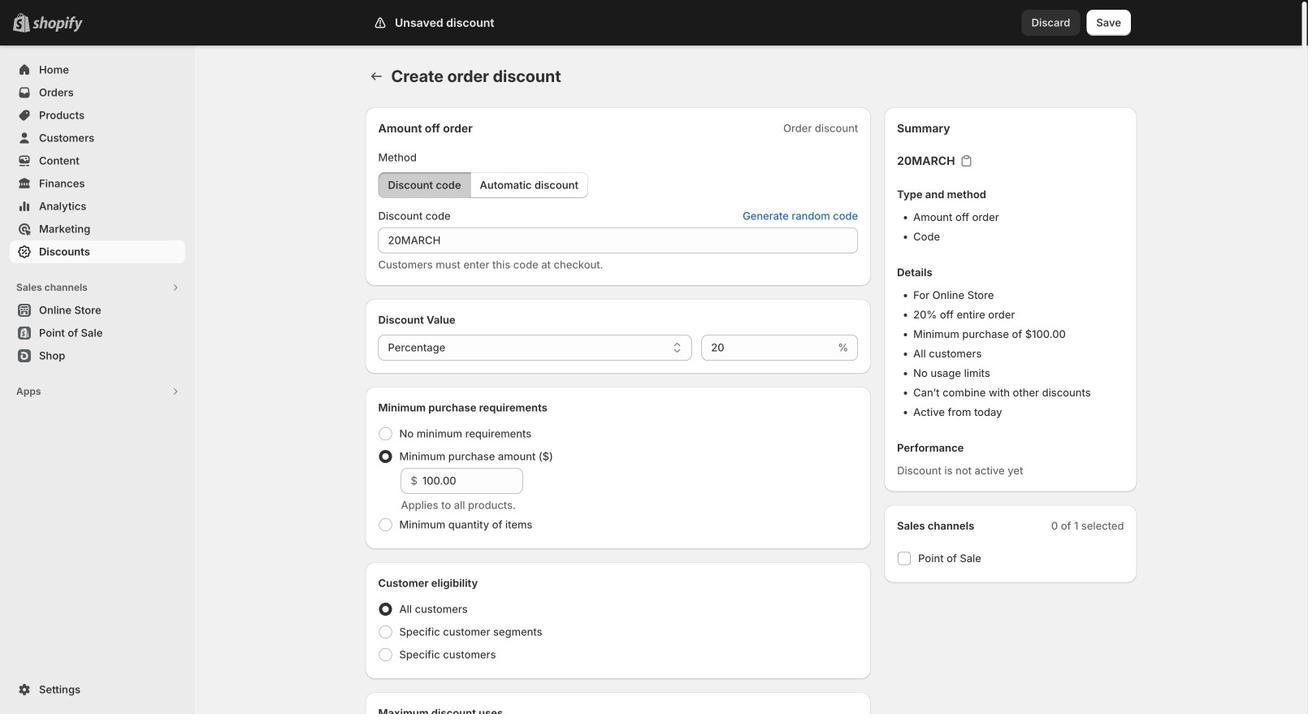 Task type: locate. For each thing, give the bounding box(es) containing it.
None text field
[[378, 228, 859, 254], [702, 335, 835, 361], [378, 228, 859, 254], [702, 335, 835, 361]]



Task type: vqa. For each thing, say whether or not it's contained in the screenshot.
Plan link at the top of page
no



Task type: describe. For each thing, give the bounding box(es) containing it.
shopify image
[[33, 16, 83, 32]]

0.00 text field
[[423, 468, 523, 494]]



